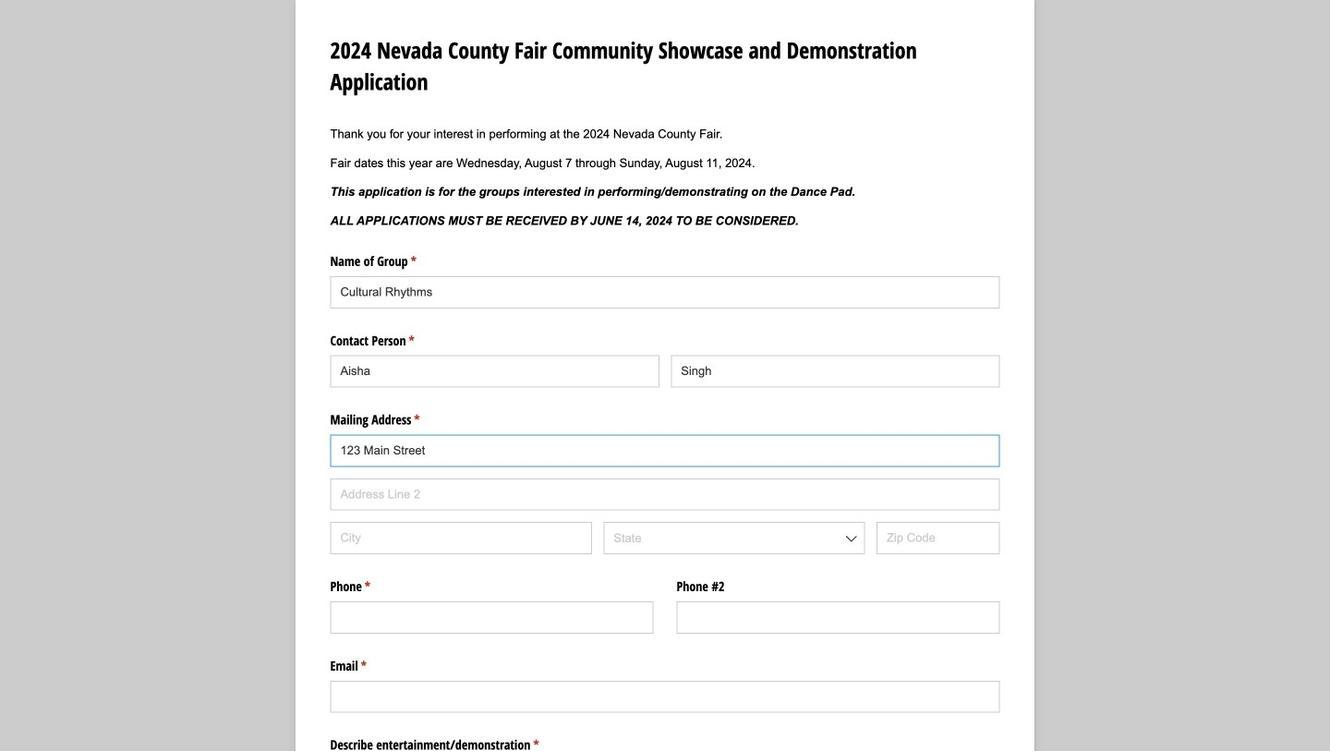 Task type: describe. For each thing, give the bounding box(es) containing it.
Address Line 1 text field
[[330, 435, 1000, 467]]

Address Line 2 text field
[[330, 478, 1000, 511]]



Task type: locate. For each thing, give the bounding box(es) containing it.
City text field
[[330, 522, 592, 554]]

None text field
[[677, 601, 1000, 634]]

Last text field
[[671, 355, 1000, 388]]

Zip Code text field
[[877, 522, 1000, 554]]

State text field
[[604, 522, 865, 554]]

None text field
[[330, 276, 1000, 308], [330, 601, 654, 634], [330, 681, 1000, 713], [330, 276, 1000, 308], [330, 601, 654, 634], [330, 681, 1000, 713]]

First text field
[[330, 355, 659, 388]]



Task type: vqa. For each thing, say whether or not it's contained in the screenshot.
First TEXT BOX
yes



